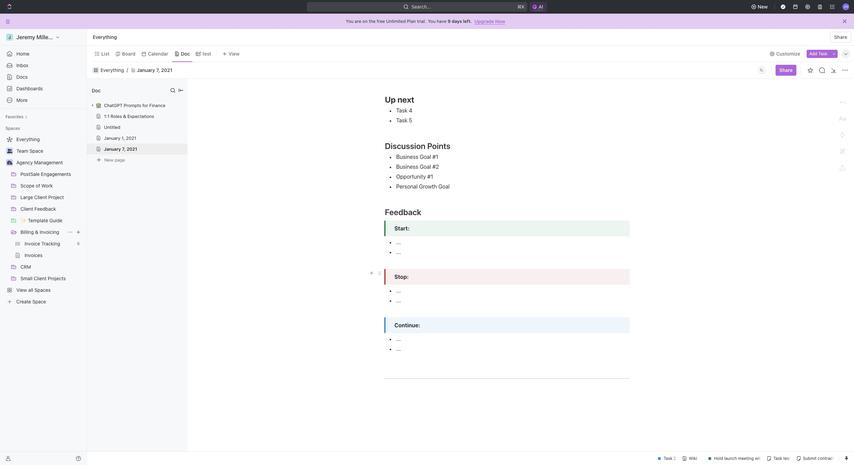 Task type: locate. For each thing, give the bounding box(es) containing it.
spaces down small client projects
[[34, 287, 51, 293]]

1 business from the top
[[397, 154, 419, 160]]

0 horizontal spatial &
[[35, 229, 38, 235]]

business up opportunity
[[397, 164, 419, 170]]

up next
[[385, 95, 415, 104]]

business for business goal #2
[[397, 164, 419, 170]]

1 horizontal spatial doc
[[181, 51, 190, 56]]

jm button
[[841, 1, 852, 12]]

everything link up list
[[91, 33, 119, 41]]

0 horizontal spatial share
[[780, 67, 793, 73]]

3 ... from the top
[[397, 288, 401, 294]]

favorites
[[5, 114, 23, 119]]

jeremy miller's workspace, , element
[[6, 34, 13, 41]]

🏦 chatgpt prompts for finance
[[96, 103, 166, 108]]

1 horizontal spatial spaces
[[34, 287, 51, 293]]

1 ... from the top
[[397, 239, 403, 245]]

1 vertical spatial goal
[[420, 164, 431, 170]]

0 vertical spatial share
[[835, 34, 848, 40]]

personal
[[397, 184, 418, 190]]

invoices
[[25, 253, 43, 258]]

view for view all spaces
[[16, 287, 27, 293]]

untitled
[[104, 125, 120, 130]]

have
[[437, 18, 447, 24]]

task
[[819, 51, 828, 56], [397, 107, 408, 114], [397, 117, 408, 124]]

view
[[229, 51, 240, 56], [16, 287, 27, 293]]

1 vertical spatial everything link
[[101, 67, 124, 73]]

plan
[[407, 18, 416, 24]]

dashboards link
[[3, 83, 84, 94]]

0 horizontal spatial new
[[104, 157, 114, 163]]

new
[[758, 4, 768, 10], [104, 157, 114, 163]]

january 7, 2021
[[137, 67, 172, 73], [104, 146, 137, 152]]

tree
[[3, 134, 84, 307]]

0 vertical spatial space
[[30, 148, 43, 154]]

sidebar navigation
[[0, 29, 88, 465]]

new for new
[[758, 4, 768, 10]]

goal up business goal #2
[[420, 154, 431, 160]]

0 vertical spatial goal
[[420, 154, 431, 160]]

0 horizontal spatial you
[[346, 18, 354, 24]]

share button
[[831, 32, 852, 43]]

space inside 'link'
[[30, 148, 43, 154]]

client up view all spaces link
[[34, 276, 47, 282]]

january 7, 2021 up page
[[104, 146, 137, 152]]

doc left test link
[[181, 51, 190, 56]]

task right add
[[819, 51, 828, 56]]

start:
[[395, 226, 410, 232]]

2021 down january 1, 2021
[[127, 146, 137, 152]]

1 vertical spatial space
[[32, 299, 46, 305]]

1 vertical spatial view
[[16, 287, 27, 293]]

january down untitled
[[104, 135, 120, 141]]

2 vertical spatial everything
[[16, 136, 40, 142]]

7, down calendar link
[[156, 67, 160, 73]]

1 horizontal spatial feedback
[[385, 207, 422, 217]]

jeremy
[[16, 34, 35, 40]]

space up the agency management
[[30, 148, 43, 154]]

everything up team space
[[16, 136, 40, 142]]

7, down 1,
[[122, 146, 126, 152]]

free
[[377, 18, 385, 24]]

postsale engagements link
[[20, 169, 83, 180]]

spaces down favorites
[[5, 126, 20, 131]]

0 horizontal spatial feedback
[[35, 206, 56, 212]]

1 vertical spatial task
[[397, 107, 408, 114]]

invoicing
[[40, 229, 59, 235]]

1 vertical spatial business
[[397, 164, 419, 170]]

0 vertical spatial business
[[397, 154, 419, 160]]

2 business from the top
[[397, 164, 419, 170]]

0 horizontal spatial doc
[[92, 88, 101, 93]]

1 horizontal spatial 7,
[[156, 67, 160, 73]]

business for business goal #1
[[397, 154, 419, 160]]

0 vertical spatial client
[[34, 195, 47, 200]]

1 vertical spatial january 7, 2021
[[104, 146, 137, 152]]

january 1, 2021
[[104, 135, 136, 141]]

0 vertical spatial task
[[819, 51, 828, 56]]

everything link up team space 'link'
[[3, 134, 83, 145]]

feedback inside tree
[[35, 206, 56, 212]]

0 vertical spatial january 7, 2021
[[137, 67, 172, 73]]

tree inside "sidebar" navigation
[[3, 134, 84, 307]]

invoice tracking
[[25, 241, 60, 247]]

client for small
[[34, 276, 47, 282]]

feedback down large client project
[[35, 206, 56, 212]]

doc
[[181, 51, 190, 56], [92, 88, 101, 93]]

everything for middle the everything link
[[101, 67, 124, 73]]

january up new page
[[104, 146, 121, 152]]

billing & invoicing
[[20, 229, 59, 235]]

0 vertical spatial everything
[[93, 34, 117, 40]]

1:1 roles & expectations
[[104, 114, 154, 119]]

1 vertical spatial doc
[[92, 88, 101, 93]]

business goal #1
[[397, 154, 439, 160]]

task left 5
[[397, 117, 408, 124]]

miller's
[[36, 34, 55, 40]]

board
[[122, 51, 136, 56]]

1 horizontal spatial new
[[758, 4, 768, 10]]

client feedback link
[[20, 204, 83, 215]]

0 vertical spatial new
[[758, 4, 768, 10]]

task 5
[[397, 117, 413, 124]]

test link
[[201, 49, 211, 59]]

1 vertical spatial 2021
[[126, 135, 136, 141]]

days
[[452, 18, 462, 24]]

2 vertical spatial 2021
[[127, 146, 137, 152]]

calendar
[[148, 51, 168, 56]]

1 horizontal spatial share
[[835, 34, 848, 40]]

points
[[428, 141, 451, 151]]

everything up list
[[93, 34, 117, 40]]

goal for #1
[[420, 154, 431, 160]]

continue:
[[395, 322, 421, 329]]

2 vertical spatial client
[[34, 276, 47, 282]]

2 vertical spatial task
[[397, 117, 408, 124]]

up
[[385, 95, 396, 104]]

1 horizontal spatial &
[[123, 114, 126, 119]]

1 vertical spatial &
[[35, 229, 38, 235]]

0 vertical spatial view
[[229, 51, 240, 56]]

6 ... from the top
[[397, 346, 401, 352]]

& right roles
[[123, 114, 126, 119]]

feedback
[[35, 206, 56, 212], [385, 207, 422, 217]]

2021 right 1,
[[126, 135, 136, 141]]

create space link
[[3, 297, 83, 307]]

postsale
[[20, 171, 40, 177]]

share down customize button
[[780, 67, 793, 73]]

home link
[[3, 48, 84, 59]]

goal left #2
[[420, 164, 431, 170]]

share inside share button
[[835, 34, 848, 40]]

1 vertical spatial everything
[[101, 67, 124, 73]]

large client project link
[[20, 192, 83, 203]]

view all spaces
[[16, 287, 51, 293]]

everything for the bottommost the everything link
[[16, 136, 40, 142]]

project
[[48, 195, 64, 200]]

#2
[[433, 164, 439, 170]]

customize button
[[768, 49, 803, 59]]

january down calendar link
[[137, 67, 155, 73]]

business time image
[[7, 161, 12, 165]]

view left all on the bottom left
[[16, 287, 27, 293]]

billing & invoicing link
[[20, 227, 65, 238]]

1 vertical spatial new
[[104, 157, 114, 163]]

1,
[[122, 135, 125, 141]]

task left 4
[[397, 107, 408, 114]]

client
[[34, 195, 47, 200], [20, 206, 33, 212], [34, 276, 47, 282]]

feedback up start:
[[385, 207, 422, 217]]

7,
[[156, 67, 160, 73], [122, 146, 126, 152]]

everything inside tree
[[16, 136, 40, 142]]

create space
[[16, 299, 46, 305]]

everything link down list
[[101, 67, 124, 73]]

view inside tree
[[16, 287, 27, 293]]

0 horizontal spatial 7,
[[122, 146, 126, 152]]

home
[[16, 51, 29, 57]]

team space link
[[16, 146, 83, 157]]

0 horizontal spatial spaces
[[5, 126, 20, 131]]

list
[[101, 51, 110, 56]]

inbox link
[[3, 60, 84, 71]]

doc up 🏦
[[92, 88, 101, 93]]

1 vertical spatial spaces
[[34, 287, 51, 293]]

2 vertical spatial january
[[104, 146, 121, 152]]

growth
[[419, 184, 437, 190]]

view inside button
[[229, 51, 240, 56]]

goal right growth
[[439, 184, 450, 190]]

everything down list
[[101, 67, 124, 73]]

tree containing everything
[[3, 134, 84, 307]]

space down view all spaces link
[[32, 299, 46, 305]]

upgrade
[[475, 18, 494, 24]]

1 horizontal spatial you
[[428, 18, 436, 24]]

j
[[8, 35, 11, 40]]

share
[[835, 34, 848, 40], [780, 67, 793, 73]]

share down jm dropdown button
[[835, 34, 848, 40]]

business down discussion
[[397, 154, 419, 160]]

guide
[[49, 218, 62, 224]]

client down large
[[20, 206, 33, 212]]

user group image
[[7, 149, 12, 153]]

agency management
[[16, 160, 63, 165]]

0 horizontal spatial view
[[16, 287, 27, 293]]

new inside button
[[758, 4, 768, 10]]

january 7, 2021 down calendar link
[[137, 67, 172, 73]]

0 vertical spatial doc
[[181, 51, 190, 56]]

& right billing at left
[[35, 229, 38, 235]]

everything link
[[91, 33, 119, 41], [101, 67, 124, 73], [3, 134, 83, 145]]

#1 up #2
[[433, 154, 439, 160]]

#1 up growth
[[428, 174, 433, 180]]

client up client feedback
[[34, 195, 47, 200]]

view for view
[[229, 51, 240, 56]]

✨
[[20, 218, 27, 224]]

dropdown menu image
[[757, 65, 768, 76]]

spaces
[[5, 126, 20, 131], [34, 287, 51, 293]]

1 vertical spatial 7,
[[122, 146, 126, 152]]

space
[[30, 148, 43, 154], [32, 299, 46, 305]]

0 vertical spatial everything link
[[91, 33, 119, 41]]

#1
[[433, 154, 439, 160], [428, 174, 433, 180]]

2021 down the calendar
[[161, 67, 172, 73]]

you left are
[[346, 18, 354, 24]]

view right test
[[229, 51, 240, 56]]

1 horizontal spatial view
[[229, 51, 240, 56]]

projects
[[48, 276, 66, 282]]

on
[[363, 18, 368, 24]]

crm link
[[20, 262, 83, 273]]

you left have
[[428, 18, 436, 24]]

finance
[[149, 103, 166, 108]]



Task type: describe. For each thing, give the bounding box(es) containing it.
space for create space
[[32, 299, 46, 305]]

stop:
[[395, 274, 409, 280]]

favorites button
[[3, 113, 30, 121]]

more button
[[3, 95, 84, 106]]

next
[[398, 95, 415, 104]]

management
[[34, 160, 63, 165]]

1 vertical spatial #1
[[428, 174, 433, 180]]

invoice
[[25, 241, 40, 247]]

upgrade now link
[[475, 18, 506, 24]]

expectations
[[128, 114, 154, 119]]

2 ... from the top
[[397, 249, 401, 255]]

discussion
[[385, 141, 426, 151]]

🏦
[[96, 103, 101, 108]]

invoices link
[[25, 250, 83, 261]]

6
[[77, 241, 80, 246]]

customize
[[777, 51, 801, 56]]

docs link
[[3, 72, 84, 83]]

more
[[16, 97, 28, 103]]

the
[[369, 18, 376, 24]]

workspace
[[56, 34, 85, 40]]

docs
[[16, 74, 28, 80]]

view button
[[220, 49, 242, 59]]

4
[[409, 107, 413, 114]]

opportunity #1
[[397, 174, 433, 180]]

are
[[355, 18, 362, 24]]

task 4
[[397, 107, 413, 114]]

0 vertical spatial january
[[137, 67, 155, 73]]

jeremy miller's workspace
[[16, 34, 85, 40]]

roles
[[111, 114, 122, 119]]

postsale engagements
[[20, 171, 71, 177]]

2 vertical spatial goal
[[439, 184, 450, 190]]

2 vertical spatial everything link
[[3, 134, 83, 145]]

scope of work
[[20, 183, 53, 189]]

left.
[[463, 18, 472, 24]]

task inside button
[[819, 51, 828, 56]]

0 vertical spatial 2021
[[161, 67, 172, 73]]

everything for topmost the everything link
[[93, 34, 117, 40]]

chatgpt
[[104, 103, 123, 108]]

& inside tree
[[35, 229, 38, 235]]

discussion points
[[385, 141, 451, 151]]

personal growth goal
[[397, 184, 450, 190]]

small client projects link
[[20, 273, 83, 284]]

goal for #2
[[420, 164, 431, 170]]

scope
[[20, 183, 34, 189]]

2 you from the left
[[428, 18, 436, 24]]

inbox
[[16, 62, 28, 68]]

agency management link
[[16, 157, 83, 168]]

work
[[41, 183, 53, 189]]

1 you from the left
[[346, 18, 354, 24]]

task for task 4
[[397, 107, 408, 114]]

⌘k
[[518, 4, 525, 10]]

tracking
[[41, 241, 60, 247]]

0 vertical spatial spaces
[[5, 126, 20, 131]]

for
[[142, 103, 148, 108]]

invoice tracking link
[[25, 239, 75, 249]]

🏦 button
[[96, 103, 104, 108]]

billing
[[20, 229, 34, 235]]

new button
[[749, 1, 773, 12]]

✨ template guide link
[[20, 215, 83, 226]]

view all spaces link
[[3, 285, 83, 296]]

team space
[[16, 148, 43, 154]]

test
[[203, 51, 211, 56]]

0 vertical spatial #1
[[433, 154, 439, 160]]

team
[[16, 148, 28, 154]]

of
[[36, 183, 40, 189]]

trial.
[[417, 18, 427, 24]]

1 vertical spatial share
[[780, 67, 793, 73]]

0 vertical spatial 7,
[[156, 67, 160, 73]]

task for task 5
[[397, 117, 408, 124]]

1 vertical spatial january
[[104, 135, 120, 141]]

create
[[16, 299, 31, 305]]

client feedback
[[20, 206, 56, 212]]

all
[[28, 287, 33, 293]]

✨ template guide
[[20, 218, 62, 224]]

4 ... from the top
[[397, 298, 401, 304]]

1:1
[[104, 114, 109, 119]]

client for large
[[34, 195, 47, 200]]

5
[[409, 117, 413, 124]]

spaces inside tree
[[34, 287, 51, 293]]

0 vertical spatial &
[[123, 114, 126, 119]]

now
[[496, 18, 506, 24]]

space for team space
[[30, 148, 43, 154]]

small
[[20, 276, 32, 282]]

add task
[[810, 51, 828, 56]]

small client projects
[[20, 276, 66, 282]]

doc link
[[180, 49, 190, 59]]

new page
[[104, 157, 125, 163]]

business goal #2
[[397, 164, 439, 170]]

new for new page
[[104, 157, 114, 163]]

large
[[20, 195, 33, 200]]

5 ... from the top
[[397, 336, 401, 342]]

1 vertical spatial client
[[20, 206, 33, 212]]

unlimited
[[386, 18, 406, 24]]

large client project
[[20, 195, 64, 200]]

dashboards
[[16, 86, 43, 91]]

agency
[[16, 160, 33, 165]]

page
[[115, 157, 125, 163]]

you are on the free unlimited plan trial. you have 9 days left. upgrade now
[[346, 18, 506, 24]]

jm
[[844, 5, 849, 9]]

ai button
[[530, 2, 548, 12]]

crm
[[20, 264, 31, 270]]



Task type: vqa. For each thing, say whether or not it's contained in the screenshot.


